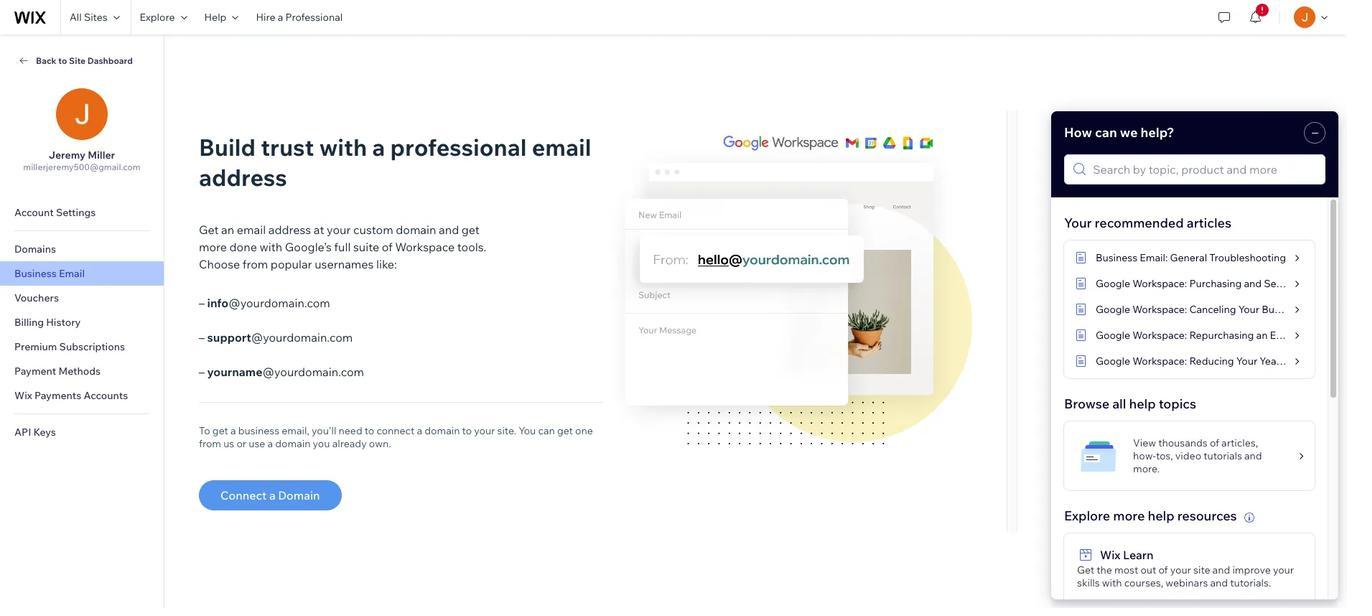 Task type: describe. For each thing, give the bounding box(es) containing it.
business
[[238, 424, 279, 437]]

0 horizontal spatial get
[[212, 424, 228, 437]]

– support @yourdomain.com
[[199, 330, 353, 345]]

wix payments accounts link
[[0, 383, 164, 408]]

wix payments accounts
[[14, 389, 128, 402]]

from inside the to get a business email, you'll need to connect a domain to your site. you can get one from us or use a domain you already own.
[[199, 437, 221, 450]]

from inside get an email address at your custom domain and get more done with google's full suite of workspace tools. choose from popular usernames like:
[[243, 257, 268, 271]]

need
[[339, 424, 362, 437]]

premium subscriptions
[[14, 340, 125, 353]]

your inside the to get a business email, you'll need to connect a domain to your site. you can get one from us or use a domain you already own.
[[474, 424, 495, 437]]

domain
[[278, 488, 320, 503]]

api keys
[[14, 426, 56, 439]]

back to site dashboard
[[36, 55, 133, 66]]

trust
[[261, 133, 314, 162]]

already
[[332, 437, 367, 450]]

or
[[237, 437, 246, 450]]

use
[[249, 437, 265, 450]]

get an email address at your custom domain and get more done with google's full suite of workspace tools. choose from popular usernames like:
[[199, 223, 487, 271]]

to inside sidebar element
[[58, 55, 67, 66]]

account
[[14, 206, 54, 219]]

one
[[575, 424, 593, 437]]

get inside get an email address at your custom domain and get more done with google's full suite of workspace tools. choose from popular usernames like:
[[462, 223, 480, 237]]

– yourname @yourdomain.com
[[199, 365, 364, 379]]

full
[[334, 240, 351, 254]]

business email link
[[0, 261, 164, 286]]

– for – info @yourdomain.com
[[199, 296, 205, 310]]

domain left you
[[275, 437, 311, 450]]

– info @yourdomain.com
[[199, 296, 330, 310]]

all sites
[[70, 11, 107, 24]]

history
[[46, 316, 81, 329]]

subscriptions
[[59, 340, 125, 353]]

professional
[[390, 133, 527, 162]]

explore
[[140, 11, 175, 24]]

connect a domain button
[[199, 480, 342, 511]]

domains
[[14, 243, 56, 256]]

wix
[[14, 389, 32, 402]]

business
[[14, 267, 57, 280]]

domains link
[[0, 237, 164, 261]]

usernames
[[315, 257, 374, 271]]

hire
[[256, 11, 275, 24]]

account settings link
[[0, 200, 164, 225]]

with inside build trust with a professional email address
[[319, 133, 367, 162]]

tools.
[[457, 240, 487, 254]]

connect
[[377, 424, 415, 437]]

you
[[519, 424, 536, 437]]

address inside build trust with a professional email address
[[199, 163, 287, 192]]

us
[[223, 437, 234, 450]]

email
[[59, 267, 85, 280]]

site
[[69, 55, 86, 66]]

build trust with a professional email address
[[199, 133, 591, 192]]

methods
[[58, 365, 101, 378]]

a inside button
[[269, 488, 276, 503]]

payment methods
[[14, 365, 101, 378]]

payment methods link
[[0, 359, 164, 383]]

back
[[36, 55, 56, 66]]

you'll
[[312, 424, 336, 437]]

– for – support @yourdomain.com
[[199, 330, 205, 345]]

account settings
[[14, 206, 96, 219]]

– for – yourname @yourdomain.com
[[199, 365, 205, 379]]

done
[[229, 240, 257, 254]]

email inside get an email address at your custom domain and get more done with google's full suite of workspace tools. choose from popular usernames like:
[[237, 223, 266, 237]]

to get a business email, you'll need to connect a domain to your site. you can get one from us or use a domain you already own.
[[199, 424, 593, 450]]

api keys link
[[0, 420, 164, 445]]

vouchers link
[[0, 286, 164, 310]]

choose
[[199, 257, 240, 271]]

support
[[207, 330, 251, 345]]

a inside build trust with a professional email address
[[372, 133, 385, 162]]

at
[[314, 223, 324, 237]]

and
[[439, 223, 459, 237]]

popular
[[271, 257, 312, 271]]

own.
[[369, 437, 391, 450]]

settings
[[56, 206, 96, 219]]



Task type: vqa. For each thing, say whether or not it's contained in the screenshot.
leftmost Create
no



Task type: locate. For each thing, give the bounding box(es) containing it.
–
[[199, 296, 205, 310], [199, 330, 205, 345], [199, 365, 205, 379]]

site.
[[497, 424, 516, 437]]

1 – from the top
[[199, 296, 205, 310]]

@yourdomain.com for – support @yourdomain.com
[[251, 330, 353, 345]]

google's
[[285, 240, 332, 254]]

vouchers
[[14, 292, 59, 304]]

with right the trust
[[319, 133, 367, 162]]

domain right "connect"
[[425, 424, 460, 437]]

– left info
[[199, 296, 205, 310]]

get right to
[[212, 424, 228, 437]]

@yourdomain.com for – info @yourdomain.com
[[228, 296, 330, 310]]

jeremy
[[49, 149, 85, 162]]

suite
[[353, 240, 379, 254]]

@yourdomain.com up – yourname @yourdomain.com on the left
[[251, 330, 353, 345]]

@yourdomain.com
[[228, 296, 330, 310], [251, 330, 353, 345], [262, 365, 364, 379]]

2 – from the top
[[199, 330, 205, 345]]

hire a professional link
[[247, 0, 351, 34]]

connect a domain
[[220, 488, 320, 503]]

0 horizontal spatial with
[[260, 240, 282, 254]]

2 horizontal spatial to
[[462, 424, 472, 437]]

from
[[243, 257, 268, 271], [199, 437, 221, 450]]

address down 'build'
[[199, 163, 287, 192]]

connect
[[220, 488, 267, 503]]

custom
[[353, 223, 393, 237]]

help
[[204, 11, 227, 24]]

miller
[[88, 149, 115, 162]]

0 horizontal spatial email
[[237, 223, 266, 237]]

0 vertical spatial from
[[243, 257, 268, 271]]

with up popular on the top of the page
[[260, 240, 282, 254]]

billing
[[14, 316, 44, 329]]

of
[[382, 240, 393, 254]]

your up 'full'
[[327, 223, 351, 237]]

0 vertical spatial address
[[199, 163, 287, 192]]

jeremy miller millerjeremy500@gmail.com
[[23, 149, 140, 172]]

1 horizontal spatial email
[[532, 133, 591, 162]]

yourname
[[207, 365, 262, 379]]

address inside get an email address at your custom domain and get more done with google's full suite of workspace tools. choose from popular usernames like:
[[268, 223, 311, 237]]

workspace
[[395, 240, 455, 254]]

to left site.
[[462, 424, 472, 437]]

0 vertical spatial with
[[319, 133, 367, 162]]

back to site dashboard link
[[17, 54, 146, 67]]

dashboard
[[87, 55, 133, 66]]

with
[[319, 133, 367, 162], [260, 240, 282, 254]]

billing history link
[[0, 310, 164, 335]]

0 vertical spatial your
[[327, 223, 351, 237]]

0 vertical spatial email
[[532, 133, 591, 162]]

1 vertical spatial –
[[199, 330, 205, 345]]

premium subscriptions link
[[0, 335, 164, 359]]

domain
[[396, 223, 436, 237], [425, 424, 460, 437], [275, 437, 311, 450]]

help button
[[196, 0, 247, 34]]

2 vertical spatial –
[[199, 365, 205, 379]]

@yourdomain.com down – support @yourdomain.com
[[262, 365, 364, 379]]

email inside build trust with a professional email address
[[532, 133, 591, 162]]

business email
[[14, 267, 85, 280]]

to
[[199, 424, 210, 437]]

an
[[221, 223, 234, 237]]

like:
[[376, 257, 397, 271]]

1 vertical spatial email
[[237, 223, 266, 237]]

1 horizontal spatial from
[[243, 257, 268, 271]]

keys
[[33, 426, 56, 439]]

from down done on the left top of the page
[[243, 257, 268, 271]]

from left us
[[199, 437, 221, 450]]

all
[[70, 11, 82, 24]]

@yourdomain.com up – support @yourdomain.com
[[228, 296, 330, 310]]

1 vertical spatial @yourdomain.com
[[251, 330, 353, 345]]

0 horizontal spatial your
[[327, 223, 351, 237]]

2 horizontal spatial get
[[557, 424, 573, 437]]

info
[[207, 296, 228, 310]]

– left support
[[199, 330, 205, 345]]

0 vertical spatial @yourdomain.com
[[228, 296, 330, 310]]

email
[[532, 133, 591, 162], [237, 223, 266, 237]]

domain up workspace
[[396, 223, 436, 237]]

1 horizontal spatial to
[[365, 424, 374, 437]]

billing history
[[14, 316, 81, 329]]

get right can
[[557, 424, 573, 437]]

address up google's
[[268, 223, 311, 237]]

1 vertical spatial with
[[260, 240, 282, 254]]

sites
[[84, 11, 107, 24]]

with inside get an email address at your custom domain and get more done with google's full suite of workspace tools. choose from popular usernames like:
[[260, 240, 282, 254]]

you
[[313, 437, 330, 450]]

sidebar element
[[0, 34, 164, 608]]

1 horizontal spatial your
[[474, 424, 495, 437]]

your inside get an email address at your custom domain and get more done with google's full suite of workspace tools. choose from popular usernames like:
[[327, 223, 351, 237]]

to right need
[[365, 424, 374, 437]]

can
[[538, 424, 555, 437]]

0 horizontal spatial from
[[199, 437, 221, 450]]

1 horizontal spatial with
[[319, 133, 367, 162]]

your
[[327, 223, 351, 237], [474, 424, 495, 437]]

payments
[[34, 389, 81, 402]]

a
[[278, 11, 283, 24], [372, 133, 385, 162], [230, 424, 236, 437], [417, 424, 422, 437], [268, 437, 273, 450], [269, 488, 276, 503]]

payment
[[14, 365, 56, 378]]

0 horizontal spatial to
[[58, 55, 67, 66]]

1 vertical spatial address
[[268, 223, 311, 237]]

get
[[199, 223, 219, 237]]

3 – from the top
[[199, 365, 205, 379]]

api
[[14, 426, 31, 439]]

premium
[[14, 340, 57, 353]]

more
[[199, 240, 227, 254]]

1 vertical spatial your
[[474, 424, 495, 437]]

build
[[199, 133, 256, 162]]

1 horizontal spatial get
[[462, 223, 480, 237]]

to left site
[[58, 55, 67, 66]]

0 vertical spatial –
[[199, 296, 205, 310]]

– left yourname
[[199, 365, 205, 379]]

accounts
[[84, 389, 128, 402]]

professional
[[285, 11, 343, 24]]

2 vertical spatial @yourdomain.com
[[262, 365, 364, 379]]

millerjeremy500@gmail.com
[[23, 162, 140, 172]]

@yourdomain.com for – yourname @yourdomain.com
[[262, 365, 364, 379]]

domain inside get an email address at your custom domain and get more done with google's full suite of workspace tools. choose from popular usernames like:
[[396, 223, 436, 237]]

email,
[[282, 424, 309, 437]]

1 vertical spatial from
[[199, 437, 221, 450]]

address
[[199, 163, 287, 192], [268, 223, 311, 237]]

your left site.
[[474, 424, 495, 437]]

get up tools.
[[462, 223, 480, 237]]



